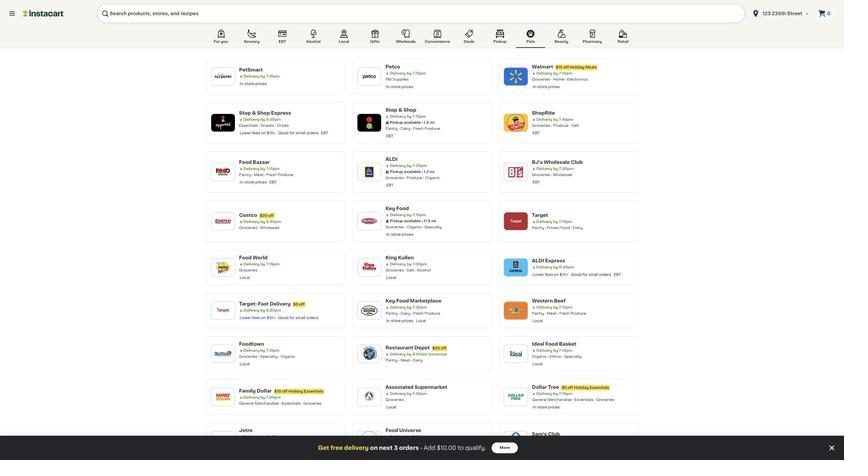 Task type: vqa. For each thing, say whether or not it's contained in the screenshot.
small
yes



Task type: locate. For each thing, give the bounding box(es) containing it.
0 horizontal spatial delivery by 7:00pm
[[244, 396, 281, 399]]

local for king kullen
[[387, 276, 397, 280]]

home
[[554, 78, 565, 81]]

wholesale down 8:30pm
[[260, 226, 280, 230]]

0 horizontal spatial aldi
[[386, 157, 398, 162]]

delivery for key food
[[390, 213, 406, 217]]

1 vertical spatial pantry dairy fresh produce
[[386, 312, 441, 315]]

1 horizontal spatial general
[[532, 398, 547, 402]]

delivery by 7:30pm for key food marketplace
[[390, 306, 427, 309]]

1 horizontal spatial club
[[571, 160, 583, 165]]

2 in-store prices local from the top
[[387, 449, 426, 452]]

0 vertical spatial for
[[290, 131, 295, 135]]

local down food world
[[240, 276, 250, 280]]

1 vertical spatial pickup available
[[390, 170, 421, 174]]

2 horizontal spatial meat
[[548, 312, 557, 315]]

local button
[[330, 28, 359, 48]]

1 horizontal spatial lower fees on $10+ good for small orders ebt
[[533, 273, 622, 277]]

2 key from the top
[[386, 298, 396, 303]]

on inside get free delivery on next 3 orders • add $10.00 to qualify.
[[370, 445, 378, 451]]

sam's club logo image
[[508, 431, 525, 449]]

specialty
[[425, 225, 442, 229], [260, 355, 278, 359], [565, 355, 582, 359], [435, 441, 453, 445]]

0 horizontal spatial merchandise
[[255, 402, 279, 405]]

by down bazaar
[[261, 167, 265, 171]]

by for target
[[554, 220, 559, 224]]

key
[[386, 206, 396, 211], [386, 298, 396, 303]]

1 6:30pm from the top
[[266, 118, 281, 121]]

1 horizontal spatial tomorrow
[[429, 352, 447, 356]]

holiday inside family dollar $10 off holiday essentials
[[289, 390, 303, 393]]

by up groceries deli alcohol
[[407, 262, 412, 266]]

orders inside get free delivery on next 3 orders • add $10.00 to qualify.
[[399, 445, 419, 451]]

jetro
[[239, 428, 253, 433]]

delivery by 7:00pm
[[390, 262, 428, 266], [244, 396, 281, 399]]

groceries produce organic
[[386, 176, 440, 180]]

0 horizontal spatial alcohol
[[306, 40, 321, 44]]

0 horizontal spatial express
[[271, 111, 291, 115]]

pantry meat fresh produce
[[239, 173, 294, 177], [532, 312, 587, 315]]

pantry for western beef
[[532, 312, 545, 315]]

food
[[239, 160, 252, 165], [397, 206, 409, 211], [561, 226, 570, 230], [239, 255, 252, 260], [397, 298, 409, 303], [546, 342, 558, 346], [386, 428, 398, 433]]

deli down 7:45pm
[[572, 124, 579, 127]]

delivery by 7:15pm for western beef
[[537, 306, 573, 309]]

by for aldi express
[[554, 265, 559, 269]]

1 vertical spatial tomorrow
[[284, 435, 302, 439]]

1 in-store prices local from the top
[[387, 319, 426, 323]]

essentials inside "dollar tree $5 off holiday essentials"
[[590, 386, 610, 390]]

wholesale inside button
[[396, 40, 416, 44]]

fees down fast
[[252, 316, 260, 320]]

pickup available for aldi
[[390, 170, 421, 174]]

1 horizontal spatial express
[[546, 258, 566, 263]]

delivery up lower fees on $10+ good for small orders
[[270, 302, 291, 306]]

by up ethnic
[[554, 349, 559, 352]]

delivery down the king kullen
[[390, 262, 406, 266]]

Search field
[[97, 4, 746, 23]]

0 horizontal spatial $20
[[260, 214, 268, 218]]

off inside family dollar $10 off holiday essentials
[[282, 390, 288, 393]]

good down "target: fast delivery $5 off"
[[278, 316, 289, 320]]

delivery by 10:00am tomorrow
[[244, 435, 302, 439]]

0 vertical spatial club
[[571, 160, 583, 165]]

by down universe
[[407, 435, 412, 439]]

2 vertical spatial good
[[278, 316, 289, 320]]

0 vertical spatial in-store prices local
[[387, 319, 426, 323]]

1 vertical spatial delivery by 7:00pm
[[244, 396, 281, 399]]

available left 1.4 on the top right of the page
[[404, 121, 421, 124]]

1 vertical spatial lower fees on $10+ good for small orders ebt
[[533, 273, 622, 277]]

1 vertical spatial 6:30pm
[[266, 309, 281, 312]]

delivery by 6:30pm for target: fast delivery logo
[[244, 309, 281, 312]]

groceries wholesale for 7:30pm
[[532, 173, 573, 177]]

11.5 mi
[[424, 219, 436, 223]]

bj's wholesale club
[[532, 160, 583, 165]]

good down the '6:45pm'
[[572, 273, 582, 277]]

2 vertical spatial pickup available
[[390, 219, 421, 223]]

pantry dairy fresh produce down 1.4 on the top right of the page
[[386, 127, 441, 131]]

for you
[[214, 40, 228, 44]]

7:15pm for western beef
[[559, 306, 573, 309]]

store
[[245, 82, 255, 86], [392, 85, 401, 89], [538, 85, 548, 89], [245, 180, 255, 184], [392, 233, 401, 236], [392, 319, 401, 323], [538, 405, 548, 409], [392, 449, 401, 452]]

prices right 3 at the left
[[402, 449, 414, 452]]

in-store prices local
[[387, 319, 426, 323], [387, 449, 426, 452]]

$20 up delivery by 8:30pm
[[260, 214, 268, 218]]

pantry meat dairy
[[386, 359, 423, 362]]

2 vertical spatial mi
[[432, 219, 436, 223]]

0 vertical spatial pantry meat fresh produce
[[239, 173, 294, 177]]

1 available from the top
[[404, 121, 421, 124]]

$5
[[294, 303, 298, 306], [562, 386, 567, 390]]

alcohol left local button
[[306, 40, 321, 44]]

1 vertical spatial meat
[[548, 312, 557, 315]]

0 vertical spatial delivery by 7:00pm
[[390, 262, 428, 266]]

pickup available for key food
[[390, 219, 421, 223]]

0 vertical spatial delivery by 6:30pm
[[244, 118, 281, 121]]

in- right key food marketplace logo at the left of page
[[387, 319, 392, 323]]

mi for key food
[[432, 219, 436, 223]]

pharmacy button
[[578, 28, 607, 48]]

merchandise for dollar tree
[[548, 398, 572, 402]]

6:30pm for target: fast delivery logo
[[266, 309, 281, 312]]

wholesale right bj's
[[544, 160, 570, 165]]

delivery up groceries produce organic
[[390, 164, 406, 168]]

3 pickup available from the top
[[390, 219, 421, 223]]

groceries
[[532, 78, 551, 81], [532, 124, 551, 127], [532, 173, 551, 177], [386, 176, 404, 180], [386, 225, 404, 229], [239, 226, 258, 230], [239, 268, 258, 272], [386, 268, 404, 272], [239, 355, 258, 359], [386, 398, 404, 402], [597, 398, 615, 402], [304, 402, 322, 405], [414, 441, 432, 445]]

delivery down associated
[[390, 392, 406, 396]]

delivery by 8:30pm
[[244, 220, 281, 224]]

0 horizontal spatial pantry meat fresh produce
[[239, 173, 294, 177]]

0 vertical spatial 7:00pm
[[413, 262, 428, 266]]

fresh up 'in-store prices ebt'
[[267, 173, 277, 177]]

1 vertical spatial mi
[[430, 170, 435, 174]]

available for stop & shop
[[404, 121, 421, 124]]

delivery down petsmart
[[244, 75, 260, 78]]

meat for beef
[[548, 312, 557, 315]]

general merchandise essentials groceries down "dollar tree $5 off holiday essentials"
[[532, 398, 615, 402]]

delivery by 7:15pm for food world
[[244, 262, 280, 266]]

local down groceries deli alcohol
[[387, 276, 397, 280]]

1 vertical spatial aldi
[[532, 258, 545, 263]]

drinks
[[277, 124, 289, 127]]

delivery down target
[[537, 220, 553, 224]]

stop down 'pet'
[[386, 108, 398, 112]]

in- down petsmart
[[240, 82, 245, 86]]

general
[[532, 398, 547, 402], [239, 402, 254, 405]]

merchandise
[[548, 398, 572, 402], [255, 402, 279, 405]]

0 horizontal spatial stop
[[239, 111, 251, 115]]

general merchandise essentials groceries for dollar tree
[[532, 398, 615, 402]]

by down world
[[261, 262, 265, 266]]

1 vertical spatial deli
[[407, 268, 414, 272]]

7:30pm for associated supermarket
[[413, 392, 427, 396]]

by for petsmart
[[261, 75, 265, 78]]

merchandise down tree
[[548, 398, 572, 402]]

meat
[[254, 173, 264, 177], [548, 312, 557, 315], [401, 359, 410, 362]]

0 horizontal spatial lower fees on $10+ good for small orders ebt
[[240, 131, 329, 135]]

2 vertical spatial available
[[404, 219, 421, 223]]

1 vertical spatial delivery by 6:30pm
[[244, 309, 281, 312]]

$20 inside restaurant depot $20 off
[[433, 346, 440, 350]]

tomorrow
[[429, 352, 447, 356], [284, 435, 302, 439]]

essentials
[[239, 124, 258, 127], [590, 386, 610, 390], [304, 390, 324, 393], [575, 398, 594, 402], [282, 402, 301, 405]]

delivery for aldi
[[390, 164, 406, 168]]

key food marketplace logo image
[[361, 302, 378, 319]]

3 available from the top
[[404, 219, 421, 223]]

0 vertical spatial $20
[[260, 214, 268, 218]]

local down ideal
[[533, 362, 543, 366]]

delivery for shoprite
[[537, 118, 553, 121]]

by for food world
[[261, 262, 265, 266]]

7:00pm down family dollar $10 off holiday essentials
[[266, 396, 281, 399]]

available for key food
[[404, 219, 421, 223]]

on left next
[[370, 445, 378, 451]]

by up home
[[554, 72, 559, 75]]

2 delivery by 6:30pm from the top
[[244, 309, 281, 312]]

target: fast delivery $5 off
[[239, 302, 305, 306]]

0 vertical spatial pantry dairy fresh produce
[[386, 127, 441, 131]]

1 vertical spatial key
[[386, 298, 396, 303]]

family dollar $10 off holiday essentials
[[239, 389, 324, 393]]

delivery by 9:00am tomorrow
[[390, 352, 447, 356]]

general for dollar tree
[[532, 398, 547, 402]]

delivery by 7:15pm for key food
[[390, 213, 426, 217]]

delivery by 7:15pm down beef
[[537, 306, 573, 309]]

walmart logo image
[[508, 68, 525, 85]]

lower down the essentials snacks drinks
[[240, 131, 251, 135]]

0 vertical spatial lower fees on $10+ good for small orders ebt
[[240, 131, 329, 135]]

associated supermarket logo image
[[361, 388, 378, 406]]

delivery for associated supermarket
[[390, 392, 406, 396]]

by down bj's wholesale club
[[554, 167, 559, 171]]

general merchandise essentials groceries down family dollar $10 off holiday essentials
[[239, 402, 322, 405]]

by up groceries produce organic
[[407, 164, 412, 168]]

1 vertical spatial $5
[[562, 386, 567, 390]]

7:30pm
[[413, 164, 427, 168], [559, 167, 574, 171], [413, 306, 427, 309], [413, 392, 427, 396]]

1 horizontal spatial pantry meat fresh produce
[[532, 312, 587, 315]]

target logo image
[[508, 212, 525, 230]]

delivery for foodtown
[[244, 349, 260, 352]]

1.4
[[424, 121, 429, 124]]

2 available from the top
[[404, 170, 421, 174]]

by down aldi express
[[554, 265, 559, 269]]

1 delivery by 6:30pm from the top
[[244, 118, 281, 121]]

1 horizontal spatial $20
[[433, 346, 440, 350]]

available for aldi
[[404, 170, 421, 174]]

7:15pm
[[413, 72, 426, 75], [559, 72, 573, 75], [266, 75, 280, 78], [413, 115, 426, 118], [266, 167, 280, 171], [413, 213, 426, 217], [559, 220, 573, 224], [266, 262, 280, 266], [559, 306, 573, 309], [266, 349, 280, 352], [559, 349, 573, 352], [559, 392, 573, 396], [413, 435, 426, 439]]

key right key food marketplace logo at the left of page
[[386, 298, 396, 303]]

pantry
[[386, 127, 398, 131], [239, 173, 251, 177], [532, 226, 545, 230], [386, 312, 398, 315], [532, 312, 545, 315], [386, 359, 398, 362]]

0 horizontal spatial &
[[252, 111, 256, 115]]

pickup up groceries produce organic
[[390, 170, 403, 174]]

delivery up butcher
[[390, 435, 406, 439]]

holiday inside the walmart $10 off holiday meals
[[570, 65, 585, 69]]

2 vertical spatial for
[[290, 316, 295, 320]]

delivery
[[390, 72, 406, 75], [537, 72, 553, 75], [244, 75, 260, 78], [390, 115, 406, 118], [244, 118, 260, 121], [537, 118, 553, 121], [390, 164, 406, 168], [244, 167, 260, 171], [537, 167, 553, 171], [390, 213, 406, 217], [244, 220, 260, 224], [537, 220, 553, 224], [244, 262, 260, 266], [390, 262, 406, 266], [537, 265, 553, 269], [270, 302, 291, 306], [390, 306, 406, 309], [537, 306, 553, 309], [244, 309, 260, 312], [244, 349, 260, 352], [537, 349, 553, 352], [390, 352, 406, 356], [390, 392, 406, 396], [537, 392, 553, 396], [244, 396, 260, 399], [244, 435, 260, 439], [390, 435, 406, 439]]

by for foodtown
[[261, 349, 265, 352]]

$10+ down "target: fast delivery $5 off"
[[267, 316, 276, 320]]

$10+ down snacks
[[267, 131, 276, 135]]

ebt button
[[268, 28, 297, 48]]

local for western beef
[[533, 319, 543, 323]]

pantry for food bazaar
[[239, 173, 251, 177]]

7:30pm for aldi
[[413, 164, 427, 168]]

key for key food
[[386, 206, 396, 211]]

stop for stop & shop express
[[239, 111, 251, 115]]

delivery by 7:15pm up ethnic
[[537, 349, 573, 352]]

in- down 'pet'
[[387, 85, 392, 89]]

off inside costco $20 off
[[268, 214, 274, 218]]

in-store prices
[[240, 82, 267, 86], [387, 85, 414, 89], [533, 85, 560, 89], [387, 233, 414, 236], [533, 405, 560, 409]]

groceries wholesale down delivery by 8:30pm
[[239, 226, 280, 230]]

fresh for western beef
[[560, 312, 570, 315]]

0 vertical spatial alcohol
[[306, 40, 321, 44]]

associated
[[386, 385, 414, 390]]

0 horizontal spatial general
[[239, 402, 254, 405]]

2 pantry dairy fresh produce from the top
[[386, 312, 441, 315]]

meat for bazaar
[[254, 173, 264, 177]]

delivery for stop & shop
[[390, 115, 406, 118]]

0 vertical spatial express
[[271, 111, 291, 115]]

0 horizontal spatial $10
[[275, 390, 281, 393]]

universe
[[400, 428, 422, 433]]

10:00am
[[266, 435, 283, 439]]

9:00am
[[413, 352, 428, 356]]

by up groceries organic specialty
[[407, 213, 412, 217]]

food up ethnic
[[546, 342, 558, 346]]

0 vertical spatial 6:30pm
[[266, 118, 281, 121]]

235th
[[773, 11, 787, 16]]

1 vertical spatial $10
[[275, 390, 281, 393]]

club
[[571, 160, 583, 165], [549, 432, 560, 436]]

1 vertical spatial 7:00pm
[[266, 396, 281, 399]]

$10 up home
[[556, 65, 563, 69]]

123
[[763, 11, 771, 16]]

1 pantry dairy fresh produce from the top
[[386, 127, 441, 131]]

delivery up the essentials snacks drinks
[[244, 118, 260, 121]]

western beef logo image
[[508, 302, 525, 319]]

kullen
[[398, 255, 414, 260]]

petsmart logo image
[[214, 68, 232, 85]]

1 horizontal spatial meat
[[401, 359, 410, 362]]

in-store prices for walmart logo at the right top of the page
[[533, 85, 560, 89]]

local down the foodtown
[[240, 362, 250, 366]]

tomorrow for delivery by 9:00am tomorrow
[[429, 352, 447, 356]]

for
[[290, 131, 295, 135], [583, 273, 588, 277], [290, 316, 295, 320]]

fees
[[252, 131, 260, 135], [545, 273, 554, 277], [252, 316, 260, 320]]

produce
[[554, 124, 569, 127], [425, 127, 441, 131], [278, 173, 294, 177], [407, 176, 423, 180], [425, 312, 441, 315], [571, 312, 587, 315]]

pantry meat fresh produce for beef
[[532, 312, 587, 315]]

1 vertical spatial available
[[404, 170, 421, 174]]

7:15pm for target
[[559, 220, 573, 224]]

6:30pm up snacks
[[266, 118, 281, 121]]

in-store prices for the petco logo
[[387, 85, 414, 89]]

in- down walmart
[[533, 85, 538, 89]]

1 vertical spatial in-store prices local
[[387, 449, 426, 452]]

supermarket
[[415, 385, 448, 390]]

1 vertical spatial club
[[549, 432, 560, 436]]

basket
[[560, 342, 577, 346]]

$5 right tree
[[562, 386, 567, 390]]

in-store prices down home
[[533, 85, 560, 89]]

tomorrow right 10:00am
[[284, 435, 302, 439]]

0 horizontal spatial $5
[[294, 303, 298, 306]]

food world logo image
[[214, 259, 232, 276]]

alcohol up marketplace
[[417, 268, 431, 272]]

0 vertical spatial meat
[[254, 173, 264, 177]]

aldi express logo image
[[508, 259, 525, 276]]

in- left 3 at the left
[[387, 449, 392, 452]]

7:15pm for food universe
[[413, 435, 426, 439]]

express up delivery by 6:45pm
[[546, 258, 566, 263]]

7:15pm for petco
[[413, 72, 426, 75]]

pickup available down stop & shop
[[390, 121, 421, 124]]

1 horizontal spatial &
[[399, 108, 403, 112]]

holiday
[[570, 65, 585, 69], [575, 386, 589, 390], [289, 390, 303, 393]]

by for key food
[[407, 213, 412, 217]]

0 vertical spatial groceries wholesale
[[532, 173, 573, 177]]

delivery down the foodtown
[[244, 349, 260, 352]]

mi for stop & shop
[[430, 121, 435, 124]]

1 vertical spatial pantry meat fresh produce
[[532, 312, 587, 315]]

1 horizontal spatial deli
[[572, 124, 579, 127]]

pickup down key food
[[390, 219, 403, 223]]

orders
[[307, 131, 319, 135], [600, 273, 612, 277], [307, 316, 319, 320], [399, 445, 419, 451]]

1 vertical spatial alcohol
[[417, 268, 431, 272]]

0 horizontal spatial tomorrow
[[284, 435, 302, 439]]

0 horizontal spatial general merchandise essentials groceries
[[239, 402, 322, 405]]

pantry meat fresh produce down beef
[[532, 312, 587, 315]]

shoprite logo image
[[508, 114, 525, 132]]

retail
[[618, 40, 629, 44]]

groceries organic specialty
[[386, 225, 442, 229]]

delivery by 6:30pm down fast
[[244, 309, 281, 312]]

& up the essentials snacks drinks
[[252, 111, 256, 115]]

1 horizontal spatial aldi
[[532, 258, 545, 263]]

0 vertical spatial lower
[[240, 131, 251, 135]]

get
[[318, 445, 330, 451]]

by left 10:00am
[[261, 435, 265, 439]]

prices
[[256, 82, 267, 86], [402, 85, 414, 89], [549, 85, 560, 89], [256, 180, 267, 184], [402, 233, 414, 236], [402, 319, 414, 323], [549, 405, 560, 409], [402, 449, 414, 452]]

$5 inside "target: fast delivery $5 off"
[[294, 303, 298, 306]]

target: fast delivery logo image
[[214, 302, 232, 319]]

delivery by 7:30pm for aldi
[[390, 164, 427, 168]]

delivery down key food marketplace
[[390, 306, 406, 309]]

on down delivery by 6:45pm
[[554, 273, 559, 277]]

delivery by 7:15pm down world
[[244, 262, 280, 266]]

0 vertical spatial small
[[296, 131, 306, 135]]

restaurant depot logo image
[[361, 345, 378, 363]]

delivery down 'western'
[[537, 306, 553, 309]]

delivery by 6:45pm
[[537, 265, 574, 269]]

mi right 11.5
[[432, 219, 436, 223]]

sam's club
[[532, 432, 560, 436]]

express
[[271, 111, 291, 115], [546, 258, 566, 263]]

by for western beef
[[554, 306, 559, 309]]

123 235th street button
[[753, 4, 810, 23]]

0 vertical spatial aldi
[[386, 157, 398, 162]]

on down the essentials snacks drinks
[[261, 131, 266, 135]]

0 vertical spatial available
[[404, 121, 421, 124]]

None search field
[[97, 4, 746, 23]]

& down supplies
[[399, 108, 403, 112]]

groceries wholesale for 8:30pm
[[239, 226, 280, 230]]

1.2
[[424, 170, 429, 174]]

in-store prices local for food
[[387, 319, 426, 323]]

pickup available up groceries produce organic
[[390, 170, 421, 174]]

by down key food marketplace
[[407, 306, 412, 309]]

delivery down 'shoprite'
[[537, 118, 553, 121]]

mi right 1.2
[[430, 170, 435, 174]]

fresh for key food marketplace
[[414, 312, 424, 315]]

aldi for aldi express
[[532, 258, 545, 263]]

7:30pm down bj's wholesale club
[[559, 167, 574, 171]]

1 horizontal spatial general merchandise essentials groceries
[[532, 398, 615, 402]]

available up groceries organic specialty
[[404, 219, 421, 223]]

groceries deli alcohol
[[386, 268, 431, 272]]

0 horizontal spatial club
[[549, 432, 560, 436]]

1 horizontal spatial stop
[[386, 108, 398, 112]]

holiday for tree
[[575, 386, 589, 390]]

pickup for aldi
[[390, 170, 403, 174]]

store down groceries organic specialty
[[392, 233, 401, 236]]

2 pickup available from the top
[[390, 170, 421, 174]]

king kullen logo image
[[361, 259, 378, 276]]

0 horizontal spatial groceries wholesale
[[239, 226, 280, 230]]

delivery by 7:45pm
[[537, 118, 574, 121]]

2 6:30pm from the top
[[266, 309, 281, 312]]

in-store prices for "dollar tree logo"
[[533, 405, 560, 409]]

foodtown logo image
[[214, 345, 232, 363]]

stop
[[386, 108, 398, 112], [239, 111, 251, 115]]

1 vertical spatial good
[[572, 273, 582, 277]]

$10 inside the walmart $10 off holiday meals
[[556, 65, 563, 69]]

0 vertical spatial pickup available
[[390, 121, 421, 124]]

retail button
[[609, 28, 638, 48]]

pantry up 'in-store prices ebt'
[[239, 173, 251, 177]]

$10 inside family dollar $10 off holiday essentials
[[275, 390, 281, 393]]

mi
[[430, 121, 435, 124], [430, 170, 435, 174], [432, 219, 436, 223]]

0 vertical spatial key
[[386, 206, 396, 211]]

delivery for key food marketplace
[[390, 306, 406, 309]]

food bazaar
[[239, 160, 270, 165]]

delivery for western beef
[[537, 306, 553, 309]]

delivery down aldi express
[[537, 265, 553, 269]]

1 key from the top
[[386, 206, 396, 211]]

0 horizontal spatial 7:00pm
[[266, 396, 281, 399]]

0 vertical spatial tomorrow
[[429, 352, 447, 356]]

local for ideal food basket
[[533, 362, 543, 366]]

world
[[253, 255, 268, 260]]

holiday inside "dollar tree $5 off holiday essentials"
[[575, 386, 589, 390]]

1 pickup available from the top
[[390, 121, 421, 124]]

1 horizontal spatial delivery by 7:00pm
[[390, 262, 428, 266]]

by for food bazaar
[[261, 167, 265, 171]]

delivery by 7:15pm for stop & shop
[[390, 115, 426, 118]]

by for shoprite
[[554, 118, 559, 121]]

2 vertical spatial small
[[296, 316, 306, 320]]

1 horizontal spatial groceries wholesale
[[532, 173, 573, 177]]

shop down supplies
[[404, 108, 417, 112]]

1 horizontal spatial $10
[[556, 65, 563, 69]]

7:00pm for deli
[[413, 262, 428, 266]]

western
[[532, 298, 553, 303]]

2 vertical spatial fees
[[252, 316, 260, 320]]

1 vertical spatial $10+
[[560, 273, 569, 277]]

$5 inside "dollar tree $5 off holiday essentials"
[[562, 386, 567, 390]]

2 vertical spatial $10+
[[267, 316, 276, 320]]

snacks
[[261, 124, 274, 127]]



Task type: describe. For each thing, give the bounding box(es) containing it.
sam's
[[532, 432, 547, 436]]

shop for stop & shop express
[[257, 111, 270, 115]]

stop & shop
[[386, 108, 417, 112]]

in-store prices local for universe
[[387, 449, 426, 452]]

petco
[[386, 64, 401, 69]]

in- right food bazaar logo
[[240, 180, 245, 184]]

shop up get free delivery on next 3 orders • add $10.00 to qualify.
[[402, 441, 411, 445]]

pantry down restaurant
[[386, 359, 398, 362]]

11.5
[[424, 219, 431, 223]]

store down food bazaar
[[245, 180, 255, 184]]

off inside "target: fast delivery $5 off"
[[299, 303, 305, 306]]

delivery by 7:30pm for associated supermarket
[[390, 392, 427, 396]]

prices down home
[[549, 85, 560, 89]]

beauty
[[555, 40, 569, 44]]

costco logo image
[[214, 212, 232, 230]]

pickup inside button
[[494, 40, 507, 44]]

0 vertical spatial $10+
[[267, 131, 276, 135]]

by down family dollar $10 off holiday essentials
[[261, 396, 265, 399]]

specialty down basket
[[565, 355, 582, 359]]

walmart $10 off holiday meals
[[532, 64, 597, 69]]

0 vertical spatial fees
[[252, 131, 260, 135]]

delivery for king kullen
[[390, 262, 406, 266]]

pet
[[386, 78, 392, 81]]

add
[[424, 445, 436, 451]]

food bazaar logo image
[[214, 163, 232, 181]]

0
[[828, 11, 831, 16]]

more
[[500, 446, 510, 450]]

dollar tree logo image
[[508, 388, 525, 406]]

ebt inside button
[[279, 40, 286, 44]]

dairy down stop & shop
[[401, 127, 411, 131]]

key for key food marketplace
[[386, 298, 396, 303]]

store down petsmart
[[245, 82, 255, 86]]

1 horizontal spatial alcohol
[[417, 268, 431, 272]]

123 235th street button
[[749, 4, 815, 23]]

1 horizontal spatial dollar
[[532, 385, 547, 390]]

restaurant
[[386, 345, 414, 350]]

2 vertical spatial meat
[[401, 359, 410, 362]]

jetro logo image
[[214, 431, 232, 449]]

store down butcher
[[392, 449, 401, 452]]

alcohol inside alcohol button
[[306, 40, 321, 44]]

7:15pm for food world
[[266, 262, 280, 266]]

by for king kullen
[[407, 262, 412, 266]]

by for jetro
[[261, 435, 265, 439]]

lower fees on $10+ good for small orders
[[240, 316, 319, 320]]

7:15pm for petsmart
[[266, 75, 280, 78]]

family
[[239, 389, 256, 393]]

qualify.
[[466, 445, 487, 451]]

pharmacy
[[583, 40, 603, 44]]

local for associated supermarket
[[387, 405, 397, 409]]

8:30pm
[[266, 220, 281, 224]]

fast
[[258, 302, 269, 306]]

frozen
[[548, 226, 560, 230]]

costco $20 off
[[239, 213, 274, 218]]

123 235th street
[[763, 11, 803, 16]]

delivery for aldi express
[[537, 265, 553, 269]]

food universe
[[386, 428, 422, 433]]

sam's club link
[[500, 423, 638, 458]]

by for stop & shop express
[[261, 118, 265, 121]]

by for key food marketplace
[[407, 306, 412, 309]]

dollar tree $5 off holiday essentials
[[532, 385, 610, 390]]

king kullen
[[386, 255, 414, 260]]

in- right "dollar tree logo"
[[533, 405, 538, 409]]

delivery by 7:15pm for food universe
[[390, 435, 426, 439]]

off inside the walmart $10 off holiday meals
[[564, 65, 569, 69]]

prices down tree
[[549, 405, 560, 409]]

aldi for aldi
[[386, 157, 398, 162]]

merchandise for family dollar
[[255, 402, 279, 405]]

1.4 mi
[[424, 121, 435, 124]]

store down pet supplies on the left top of page
[[392, 85, 401, 89]]

store up sam's
[[538, 405, 548, 409]]

deals button
[[455, 28, 484, 48]]

family dollar logo image
[[214, 388, 232, 406]]

food world
[[239, 255, 268, 260]]

food up butcher
[[386, 428, 398, 433]]

7:30pm for key food marketplace
[[413, 306, 427, 309]]

in-store prices down groceries organic specialty
[[387, 233, 414, 236]]

off inside restaurant depot $20 off
[[441, 346, 447, 350]]

king
[[386, 255, 397, 260]]

food right 'frozen'
[[561, 226, 570, 230]]

mi for aldi
[[430, 170, 435, 174]]

for
[[214, 40, 220, 44]]

by down tree
[[554, 392, 559, 396]]

1 vertical spatial fees
[[545, 273, 554, 277]]

store down key food marketplace
[[392, 319, 401, 323]]

7:15pm for ideal food basket
[[559, 349, 573, 352]]

local down marketplace
[[416, 319, 426, 323]]

by up pantry meat dairy
[[407, 352, 412, 356]]

convenience
[[425, 40, 451, 44]]

1 vertical spatial for
[[583, 273, 588, 277]]

petco logo image
[[361, 68, 378, 85]]

pickup button
[[486, 28, 515, 48]]

by for bj's wholesale club
[[554, 167, 559, 171]]

key food logo image
[[361, 212, 378, 230]]

delivery for petco
[[390, 72, 406, 75]]

7:30pm for bj's wholesale club
[[559, 167, 574, 171]]

essentials inside family dollar $10 off holiday essentials
[[304, 390, 324, 393]]

electronics
[[568, 78, 589, 81]]

gifts button
[[361, 28, 390, 48]]

meals
[[586, 65, 597, 69]]

shoprite
[[532, 111, 555, 115]]

ideal food basket logo image
[[508, 345, 525, 363]]

delivery by 7:15pm for food bazaar
[[244, 167, 280, 171]]

dairy down "delivery by 9:00am tomorrow"
[[413, 359, 423, 362]]

delivery by 7:15pm for ideal food basket
[[537, 349, 573, 352]]

0 horizontal spatial deli
[[407, 268, 414, 272]]

tomorrow for delivery by 10:00am tomorrow
[[284, 435, 302, 439]]

food up groceries organic specialty
[[397, 206, 409, 211]]

by for stop & shop
[[407, 115, 412, 118]]

food left marketplace
[[397, 298, 409, 303]]

food left world
[[239, 255, 252, 260]]

next
[[379, 445, 393, 451]]

target
[[532, 213, 549, 218]]

essentials snacks drinks
[[239, 124, 289, 127]]

prices down key food marketplace
[[402, 319, 414, 323]]

pantry meat fresh produce for bazaar
[[239, 173, 294, 177]]

ideal food basket
[[532, 342, 577, 346]]

•
[[421, 445, 423, 451]]

delivery for petsmart
[[244, 75, 260, 78]]

wholesale button
[[392, 28, 421, 48]]

pets
[[527, 40, 536, 44]]

tree
[[549, 385, 560, 390]]

bj's
[[532, 160, 543, 165]]

pickup for key food
[[390, 219, 403, 223]]

grocery
[[244, 40, 260, 44]]

delivery by 7:15pm down tree
[[537, 392, 573, 396]]

dairy down key food marketplace
[[401, 312, 411, 315]]

free
[[331, 445, 343, 451]]

fresh for food bazaar
[[267, 173, 277, 177]]

wholesale down bj's wholesale club
[[554, 173, 573, 177]]

local inside button
[[339, 40, 350, 44]]

delivery down target:
[[244, 309, 260, 312]]

delivery down walmart
[[537, 72, 553, 75]]

butcher shop groceries specialty
[[386, 441, 453, 445]]

6:45pm
[[560, 265, 574, 269]]

prices down groceries organic specialty
[[402, 233, 414, 236]]

alcohol button
[[299, 28, 328, 48]]

0 button
[[815, 7, 837, 20]]

prices down petsmart
[[256, 82, 267, 86]]

by for associated supermarket
[[407, 392, 412, 396]]

local for foodtown
[[240, 362, 250, 366]]

walmart
[[532, 64, 554, 69]]

0 vertical spatial good
[[278, 131, 289, 135]]

fresh down stop & shop
[[414, 127, 424, 131]]

pets button
[[517, 28, 546, 48]]

western beef
[[532, 298, 566, 303]]

delivery down costco
[[244, 220, 260, 224]]

key food
[[386, 206, 409, 211]]

delivery for food world
[[244, 262, 260, 266]]

prices down bazaar
[[256, 180, 267, 184]]

stop & shop express logo image
[[214, 114, 232, 132]]

pantry down stop & shop
[[386, 127, 398, 131]]

costco
[[239, 213, 257, 218]]

shop categories tab list
[[207, 28, 638, 48]]

by down fast
[[261, 309, 265, 312]]

$20 inside costco $20 off
[[260, 214, 268, 218]]

pantry for key food marketplace
[[386, 312, 398, 315]]

7:00pm for merchandise
[[266, 396, 281, 399]]

specialty down the foodtown
[[260, 355, 278, 359]]

petsmart
[[239, 67, 263, 72]]

delivery by 7:15pm for foodtown
[[244, 349, 280, 352]]

groceries specialty organic
[[239, 355, 296, 359]]

target:
[[239, 302, 257, 306]]

delivery for ideal food basket
[[537, 349, 553, 352]]

associated supermarket
[[386, 385, 448, 390]]

delivery down tree
[[537, 392, 553, 396]]

delivery by 7:15pm for petsmart
[[244, 75, 280, 78]]

7:45pm
[[559, 118, 574, 121]]

instacart image
[[23, 9, 63, 18]]

by for ideal food basket
[[554, 349, 559, 352]]

7:15pm for foodtown
[[266, 349, 280, 352]]

by for food universe
[[407, 435, 412, 439]]

specialty up $10.00
[[435, 441, 453, 445]]

pantry for target
[[532, 226, 545, 230]]

delivery by 7:15pm up home
[[537, 72, 573, 75]]

specialty down 11.5 mi
[[425, 225, 442, 229]]

dairy right 'frozen'
[[573, 226, 583, 230]]

local down butcher shop groceries specialty
[[416, 449, 426, 452]]

delivery down family
[[244, 396, 260, 399]]

aldi express
[[532, 258, 566, 263]]

depot
[[415, 345, 430, 350]]

delivery for food bazaar
[[244, 167, 260, 171]]

in-store prices ebt
[[240, 180, 277, 184]]

organic ethnic specialty
[[532, 355, 582, 359]]

shop for stop & shop
[[404, 108, 417, 112]]

marketplace
[[410, 298, 442, 303]]

$10.00
[[437, 445, 457, 451]]

by down costco $20 off
[[261, 220, 265, 224]]

street
[[788, 11, 803, 16]]

delivery down restaurant
[[390, 352, 406, 356]]

you
[[221, 40, 228, 44]]

off inside "dollar tree $5 off holiday essentials"
[[568, 386, 574, 390]]

2 vertical spatial lower
[[240, 316, 251, 320]]

7:15pm for key food
[[413, 213, 426, 217]]

ideal
[[532, 342, 545, 346]]

bj's wholesale club logo image
[[508, 163, 525, 181]]

0 horizontal spatial dollar
[[257, 389, 272, 393]]

3
[[394, 445, 398, 451]]

deals
[[464, 40, 475, 44]]

pet supplies
[[386, 78, 409, 81]]

delivery by 7:00pm for merchandise
[[244, 396, 281, 399]]

restaurant depot $20 off
[[386, 345, 447, 350]]

6:30pm for stop & shop express logo
[[266, 118, 281, 121]]

food universe logo image
[[361, 431, 378, 449]]

treatment tracker modal dialog
[[0, 436, 845, 460]]

key food marketplace
[[386, 298, 442, 303]]

1 vertical spatial express
[[546, 258, 566, 263]]

stop & shop logo image
[[361, 114, 378, 132]]

& for stop & shop
[[399, 108, 403, 112]]

more button
[[492, 442, 518, 453]]

delivery by 7:15pm for target
[[537, 220, 573, 224]]

store down the groceries home electronics
[[538, 85, 548, 89]]

holiday for dollar
[[289, 390, 303, 393]]

foodtown
[[239, 342, 264, 346]]

in- up king
[[387, 233, 392, 236]]

convenience button
[[422, 28, 453, 48]]

pickup available for stop & shop
[[390, 121, 421, 124]]

0 vertical spatial deli
[[572, 124, 579, 127]]

prices down supplies
[[402, 85, 414, 89]]

1 vertical spatial small
[[589, 273, 599, 277]]

general merchandise essentials groceries for family dollar
[[239, 402, 322, 405]]

delivery for jetro
[[244, 435, 260, 439]]

pickup for stop & shop
[[390, 121, 403, 124]]

on down fast
[[261, 316, 266, 320]]

delivery for stop & shop express
[[244, 118, 260, 121]]

aldi logo image
[[361, 163, 378, 181]]

stop & shop express
[[239, 111, 291, 115]]

1 vertical spatial lower
[[533, 273, 545, 277]]

general for family dollar
[[239, 402, 254, 405]]

in-store prices down petsmart
[[240, 82, 267, 86]]

food left bazaar
[[239, 160, 252, 165]]

& for stop & shop express
[[252, 111, 256, 115]]

delivery by 7:00pm for deli
[[390, 262, 428, 266]]



